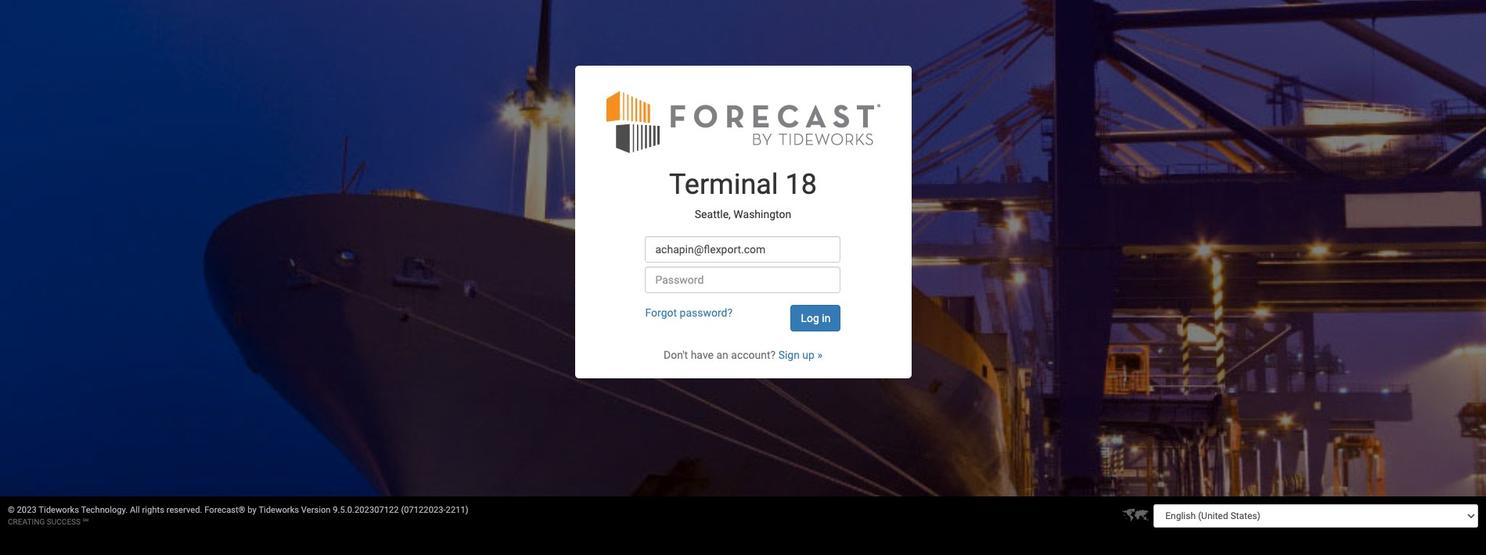 Task type: locate. For each thing, give the bounding box(es) containing it.
2211)
[[446, 506, 469, 516]]

all
[[130, 506, 140, 516]]

rights
[[142, 506, 164, 516]]

have
[[691, 349, 714, 362]]

an
[[716, 349, 728, 362]]

account?
[[731, 349, 776, 362]]

tideworks up success
[[39, 506, 79, 516]]

0 horizontal spatial tideworks
[[39, 506, 79, 516]]

9.5.0.202307122
[[333, 506, 399, 516]]

forgot password? link
[[645, 307, 733, 319]]

©
[[8, 506, 15, 516]]

don't
[[664, 349, 688, 362]]

version
[[301, 506, 331, 516]]

tideworks
[[39, 506, 79, 516], [259, 506, 299, 516]]

in
[[822, 312, 831, 325]]

technology.
[[81, 506, 128, 516]]

by
[[248, 506, 257, 516]]

Password password field
[[645, 267, 841, 293]]

Email or username text field
[[645, 236, 841, 263]]

forecast® by tideworks image
[[606, 89, 880, 154]]

2 tideworks from the left
[[259, 506, 299, 516]]

tideworks right by
[[259, 506, 299, 516]]

© 2023 tideworks technology. all rights reserved. forecast® by tideworks version 9.5.0.202307122 (07122023-2211) creating success ℠
[[8, 506, 469, 527]]

up
[[802, 349, 815, 362]]

sign
[[778, 349, 800, 362]]

1 tideworks from the left
[[39, 506, 79, 516]]

1 horizontal spatial tideworks
[[259, 506, 299, 516]]

sign up » link
[[778, 349, 823, 362]]

don't have an account? sign up »
[[664, 349, 823, 362]]



Task type: describe. For each thing, give the bounding box(es) containing it.
creating
[[8, 518, 45, 527]]

terminal
[[669, 168, 778, 201]]

forgot password? log in
[[645, 307, 831, 325]]

2023
[[17, 506, 37, 516]]

password?
[[680, 307, 733, 319]]

℠
[[83, 518, 89, 527]]

log
[[801, 312, 819, 325]]

washington
[[734, 208, 791, 220]]

18
[[785, 168, 817, 201]]

terminal 18 seattle, washington
[[669, 168, 817, 220]]

(07122023-
[[401, 506, 446, 516]]

success
[[47, 518, 81, 527]]

»
[[817, 349, 823, 362]]

reserved.
[[166, 506, 202, 516]]

log in button
[[791, 305, 841, 332]]

forgot
[[645, 307, 677, 319]]

seattle,
[[695, 208, 731, 220]]

forecast®
[[204, 506, 245, 516]]



Task type: vqa. For each thing, say whether or not it's contained in the screenshot.
Forwarder
no



